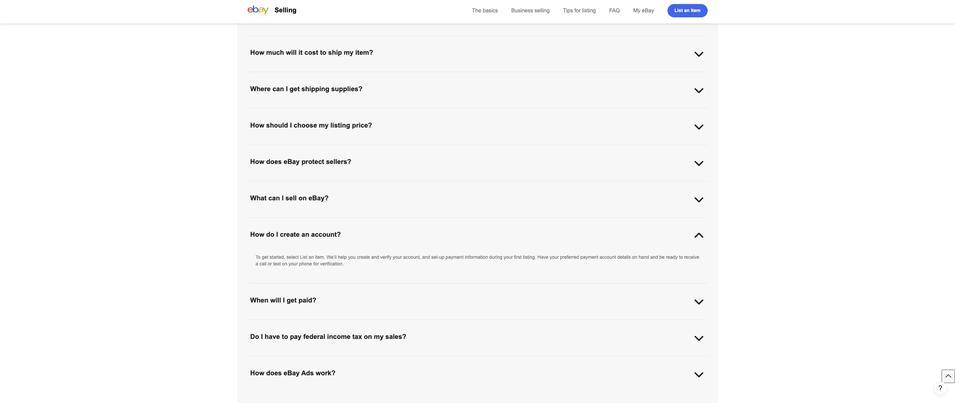 Task type: describe. For each thing, give the bounding box(es) containing it.
account
[[600, 255, 616, 260]]

supplies?
[[331, 85, 362, 93]]

recommendations,
[[287, 0, 325, 5]]

choose inside ebay provides recommendations, but you can choose a preferred shipping carrier. can't make it to your local dropoff? some offer free "ship from home" pickup. print your shipping labels with ebay to receive a discount from the carriers we work with. if you don't have a printer, we also offer qr codes for ebay labels.
[[352, 0, 367, 5]]

ebay right with
[[650, 0, 660, 5]]

0 horizontal spatial choose
[[294, 122, 317, 129]]

buy
[[610, 109, 618, 114]]

if
[[588, 370, 590, 376]]

you inside to get started, select list an item. we'll help you create and verify your account, and set-up payment information during your first listing. have your preferred payment account details on hand and be ready to receive a call or text on your phone for verification.
[[348, 255, 356, 260]]

1 vertical spatial tax
[[691, 357, 697, 362]]

item?
[[355, 49, 373, 56]]

pay
[[290, 333, 302, 341]]

preferred inside ebay provides recommendations, but you can choose a preferred shipping carrier. can't make it to your local dropoff? some offer free "ship from home" pickup. print your shipping labels with ebay to receive a discount from the carriers we work with. if you don't have a printer, we also offer qr codes for ebay labels.
[[372, 0, 391, 5]]

2 horizontal spatial shipping
[[608, 0, 625, 5]]

1 horizontal spatial or
[[398, 109, 402, 114]]

and left set- at left bottom
[[422, 255, 430, 260]]

locally
[[281, 12, 302, 20]]

for up mean at bottom right
[[570, 357, 575, 362]]

account?
[[311, 231, 341, 238]]

with.
[[328, 6, 338, 12]]

0 horizontal spatial taxes
[[432, 370, 443, 376]]

paid
[[538, 370, 546, 376]]

2 horizontal spatial are
[[555, 109, 562, 114]]

ebay left labels.
[[451, 6, 462, 12]]

item
[[691, 8, 701, 13]]

sellers
[[583, 357, 596, 362]]

2 all from the left
[[577, 357, 581, 362]]

for right today
[[300, 377, 306, 382]]

can inside ebay provides recommendations, but you can choose a preferred shipping carrier. can't make it to your local dropoff? some offer free "ship from home" pickup. print your shipping labels with ebay to receive a discount from the carriers we work with. if you don't have a printer, we also offer qr codes for ebay labels.
[[343, 0, 351, 5]]

much
[[266, 49, 284, 56]]

2 vertical spatial my
[[374, 333, 384, 341]]

the inside starting on jan 1, 2022, irs regulations require all businesses that process payments, including online marketplaces like ebay, to issue a form 1099-k for all sellers who receive $600 or more in sales. the new tax reporting requirement may impact your 2022 tax return that you may file in 2023. however, just because you receive a 1099-k doesn't automatically mean that you'll owe taxes on the amount reported on your 1099- k. only goods that are sold for a profit are considered taxable, so you won't owe any taxes on something you sell for less than what you paid for it. for example, if you bought a bike for $1,000 last year, and then sold it on ebay today for $700, that $700 you made would generally not be subject to income tax. check out our
[[625, 364, 632, 369]]

it.
[[555, 370, 558, 376]]

regulations
[[316, 357, 339, 362]]

bought
[[601, 370, 615, 376]]

profit
[[324, 370, 334, 376]]

.
[[671, 109, 672, 114]]

reporting
[[256, 364, 274, 369]]

your right verify on the bottom of the page
[[393, 255, 402, 260]]

you right so
[[392, 370, 399, 376]]

1 vertical spatial from
[[274, 6, 284, 12]]

0 vertical spatial in
[[653, 357, 657, 362]]

don't
[[352, 6, 362, 12]]

1 vertical spatial have
[[368, 109, 378, 114]]

1 vertical spatial sell
[[286, 195, 297, 202]]

ebay left protect
[[284, 158, 300, 165]]

that left process
[[386, 357, 394, 362]]

your up labels.
[[461, 0, 470, 5]]

to left pay
[[282, 333, 288, 341]]

carriers
[[293, 6, 308, 12]]

carriers.
[[445, 109, 462, 114]]

for down impact
[[313, 370, 319, 376]]

0 vertical spatial owe
[[596, 364, 605, 369]]

that down requirement
[[286, 370, 294, 376]]

set-
[[431, 255, 439, 260]]

ebay up discount
[[256, 0, 266, 5]]

or inside starting on jan 1, 2022, irs regulations require all businesses that process payments, including online marketplaces like ebay, to issue a form 1099-k for all sellers who receive $600 or more in sales. the new tax reporting requirement may impact your 2022 tax return that you may file in 2023. however, just because you receive a 1099-k doesn't automatically mean that you'll owe taxes on the amount reported on your 1099- k. only goods that are sold for a profit are considered taxable, so you won't owe any taxes on something you sell for less than what you paid for it. for example, if you bought a bike for $1,000 last year, and then sold it on ebay today for $700, that $700 you made would generally not be subject to income tax. check out our
[[636, 357, 640, 362]]

available
[[563, 109, 582, 114]]

how for how does ebay protect sellers?
[[250, 158, 264, 165]]

1 horizontal spatial listing
[[582, 8, 596, 13]]

$600
[[624, 357, 634, 362]]

business selling
[[511, 8, 550, 13]]

my
[[633, 8, 640, 13]]

an left account?
[[302, 231, 309, 238]]

0 horizontal spatial will
[[270, 297, 281, 304]]

started,
[[270, 255, 285, 260]]

jan
[[280, 357, 287, 362]]

that down businesses
[[370, 364, 378, 369]]

an left item
[[684, 8, 690, 13]]

should
[[266, 122, 288, 129]]

1 branded from the left
[[518, 109, 535, 114]]

like
[[499, 357, 506, 362]]

phone
[[299, 261, 312, 267]]

how for how do i create an account?
[[250, 231, 264, 238]]

only
[[261, 370, 271, 376]]

text
[[273, 261, 281, 267]]

you right "if"
[[343, 6, 351, 12]]

that down profit
[[320, 377, 328, 382]]

automatically
[[534, 364, 561, 369]]

list inside to get started, select list an item. we'll help you create and verify your account, and set-up payment information during your first listing. have your preferred payment account details on hand and be ready to receive a call or text on your phone for verification.
[[300, 255, 307, 260]]

the basics link
[[472, 8, 498, 13]]

2 payment from the left
[[580, 255, 598, 260]]

how for how much will it cost to ship my item?
[[250, 49, 264, 56]]

help, opens dialogs image
[[937, 385, 944, 392]]

to right with
[[662, 0, 666, 5]]

1 vertical spatial listing
[[330, 122, 350, 129]]

you down marketplaces
[[472, 364, 479, 369]]

0 horizontal spatial sell
[[268, 12, 280, 20]]

out
[[472, 377, 479, 382]]

what
[[518, 370, 527, 376]]

1 vertical spatial sold
[[256, 377, 264, 382]]

new
[[681, 357, 689, 362]]

to left ship
[[320, 49, 326, 56]]

0 horizontal spatial 1099-
[[501, 364, 513, 369]]

local
[[471, 0, 481, 5]]

2 vertical spatial tax
[[349, 364, 355, 369]]

call
[[259, 261, 267, 267]]

1 horizontal spatial are
[[336, 370, 342, 376]]

your right print
[[598, 0, 607, 5]]

1 supplies from the left
[[314, 109, 331, 114]]

mean
[[562, 364, 574, 369]]

$700
[[329, 377, 340, 382]]

you
[[256, 109, 263, 114]]

selling
[[535, 8, 550, 13]]

paid?
[[299, 297, 316, 304]]

"ship
[[534, 0, 544, 5]]

the basics
[[472, 8, 498, 13]]

selling
[[275, 6, 297, 14]]

for down the pickup.
[[574, 8, 581, 13]]

we'll
[[327, 255, 337, 260]]

receive down marketplaces
[[481, 364, 496, 369]]

what
[[250, 195, 267, 202]]

1 horizontal spatial sold
[[303, 370, 312, 376]]

verify
[[380, 255, 392, 260]]

does for how does ebay ads work?
[[266, 370, 282, 377]]

you up out in the bottom of the page
[[474, 370, 481, 376]]

do
[[266, 231, 274, 238]]

sell inside starting on jan 1, 2022, irs regulations require all businesses that process payments, including online marketplaces like ebay, to issue a form 1099-k for all sellers who receive $600 or more in sales. the new tax reporting requirement may impact your 2022 tax return that you may file in 2023. however, just because you receive a 1099-k doesn't automatically mean that you'll owe taxes on the amount reported on your 1099- k. only goods that are sold for a profit are considered taxable, so you won't owe any taxes on something you sell for less than what you paid for it. for example, if you bought a bike for $1,000 last year, and then sold it on ebay today for $700, that $700 you made would generally not be subject to income tax. check out our
[[482, 370, 489, 376]]

2 branded from the left
[[631, 109, 649, 114]]

1 horizontal spatial my
[[344, 49, 354, 56]]

ready
[[666, 255, 678, 260]]

where can i get shipping supplies?
[[250, 85, 362, 93]]

2 vertical spatial have
[[265, 333, 280, 341]]

0 vertical spatial the
[[472, 8, 481, 13]]

would
[[363, 377, 375, 382]]

0 horizontal spatial are
[[295, 370, 302, 376]]

starting on jan 1, 2022, irs regulations require all businesses that process payments, including online marketplaces like ebay, to issue a form 1099-k for all sellers who receive $600 or more in sales. the new tax reporting requirement may impact your 2022 tax return that you may file in 2023. however, just because you receive a 1099-k doesn't automatically mean that you'll owe taxes on the amount reported on your 1099- k. only goods that are sold for a profit are considered taxable, so you won't owe any taxes on something you sell for less than what you paid for it. for example, if you bought a bike for $1,000 last year, and then sold it on ebay today for $700, that $700 you made would generally not be subject to income tax. check out our
[[256, 357, 698, 382]]

how for how does ebay ads work?
[[250, 370, 264, 377]]

ebay inside starting on jan 1, 2022, irs regulations require all businesses that process payments, including online marketplaces like ebay, to issue a form 1099-k for all sellers who receive $600 or more in sales. the new tax reporting requirement may impact your 2022 tax return that you may file in 2023. however, just because you receive a 1099-k doesn't automatically mean that you'll owe taxes on the amount reported on your 1099- k. only goods that are sold for a profit are considered taxable, so you won't owe any taxes on something you sell for less than what you paid for it. for example, if you bought a bike for $1,000 last year, and then sold it on ebay today for $700, that $700 you made would generally not be subject to income tax. check out our
[[276, 377, 286, 382]]

create inside to get started, select list an item. we'll help you create and verify your account, and set-up payment information during your first listing. have your preferred payment account details on hand and be ready to receive a call or text on your phone for verification.
[[357, 255, 370, 260]]

i for paid?
[[283, 297, 285, 304]]

0 vertical spatial from
[[545, 0, 555, 5]]

can't
[[427, 0, 438, 5]]

be inside starting on jan 1, 2022, irs regulations require all businesses that process payments, including online marketplaces like ebay, to issue a form 1099-k for all sellers who receive $600 or more in sales. the new tax reporting requirement may impact your 2022 tax return that you may file in 2023. however, just because you receive a 1099-k doesn't automatically mean that you'll owe taxes on the amount reported on your 1099- k. only goods that are sold for a profit are considered taxable, so you won't owe any taxes on something you sell for less than what you paid for it. for example, if you bought a bike for $1,000 last year, and then sold it on ebay today for $700, that $700 you made would generally not be subject to income tax. check out our
[[404, 377, 410, 382]]

1 vertical spatial it
[[299, 49, 303, 56]]

1 vertical spatial k
[[513, 364, 516, 369]]

file
[[398, 364, 404, 369]]

return
[[357, 364, 369, 369]]

however,
[[423, 364, 443, 369]]

you up "if"
[[334, 0, 342, 5]]

check
[[457, 377, 471, 382]]

you left "already"
[[332, 109, 340, 114]]

and left verify on the bottom of the page
[[371, 255, 379, 260]]

your right the have on the bottom
[[550, 255, 559, 260]]

just
[[444, 364, 451, 369]]

1 horizontal spatial may
[[341, 109, 350, 114]]

business
[[511, 8, 533, 13]]

generally
[[376, 377, 395, 382]]

can for what can i sell on ebay?
[[268, 195, 280, 202]]

receive inside ebay provides recommendations, but you can choose a preferred shipping carrier. can't make it to your local dropoff? some offer free "ship from home" pickup. print your shipping labels with ebay to receive a discount from the carriers we work with. if you don't have a printer, we also offer qr codes for ebay labels.
[[667, 0, 682, 5]]

2022,
[[294, 357, 305, 362]]

but
[[326, 0, 333, 5]]

i for on
[[282, 195, 284, 202]]

help
[[338, 255, 347, 260]]

1 horizontal spatial k
[[566, 357, 569, 362]]

for left it. on the bottom of page
[[548, 370, 553, 376]]

buy ebay branded packaging link
[[610, 109, 671, 114]]

and right hand
[[650, 255, 658, 260]]

information
[[465, 255, 488, 260]]

impact
[[312, 364, 326, 369]]

so
[[386, 370, 391, 376]]

business selling link
[[511, 8, 550, 13]]

0 horizontal spatial income
[[327, 333, 351, 341]]

do i have to pay federal income tax on my sales?
[[250, 333, 406, 341]]

taxable,
[[368, 370, 384, 376]]

2 horizontal spatial 1099-
[[686, 364, 698, 369]]

first
[[514, 255, 522, 260]]

0 horizontal spatial for
[[463, 109, 470, 114]]

preferred inside to get started, select list an item. we'll help you create and verify your account, and set-up payment information during your first listing. have your preferred payment account details on hand and be ready to receive a call or text on your phone for verification.
[[560, 255, 579, 260]]

0 vertical spatial tax
[[352, 333, 362, 341]]

for inside ebay provides recommendations, but you can choose a preferred shipping carrier. can't make it to your local dropoff? some offer free "ship from home" pickup. print your shipping labels with ebay to receive a discount from the carriers we work with. if you don't have a printer, we also offer qr codes for ebay labels.
[[444, 6, 450, 12]]

receive right who
[[607, 357, 623, 362]]

boxes
[[420, 109, 433, 114]]

requirement
[[275, 364, 300, 369]]

your left first
[[504, 255, 513, 260]]



Task type: vqa. For each thing, say whether or not it's contained in the screenshot.
STARTED,
yes



Task type: locate. For each thing, give the bounding box(es) containing it.
ebay down requirement
[[284, 370, 300, 377]]

list an item
[[675, 8, 701, 13]]

reported
[[650, 364, 667, 369]]

we left work
[[310, 6, 316, 12]]

also
[[402, 6, 410, 12]]

offer up business
[[514, 0, 523, 5]]

dropoff?
[[482, 0, 499, 5]]

1 horizontal spatial the
[[625, 364, 632, 369]]

list
[[675, 8, 683, 13], [300, 255, 307, 260]]

1 packaging from the left
[[291, 109, 313, 114]]

shipping up also
[[392, 0, 410, 5]]

print
[[587, 0, 596, 5]]

2 we from the left
[[394, 6, 400, 12]]

3 how from the top
[[250, 158, 264, 165]]

can for where can i get shipping supplies?
[[273, 85, 284, 93]]

in up 'reported'
[[653, 357, 657, 362]]

for right carriers.
[[463, 109, 470, 114]]

preferred up printer,
[[372, 0, 391, 5]]

for inside starting on jan 1, 2022, irs regulations require all businesses that process payments, including online marketplaces like ebay, to issue a form 1099-k for all sellers who receive $600 or more in sales. the new tax reporting requirement may impact your 2022 tax return that you may file in 2023. however, just because you receive a 1099-k doesn't automatically mean that you'll owe taxes on the amount reported on your 1099- k. only goods that are sold for a profit are considered taxable, so you won't owe any taxes on something you sell for less than what you paid for it. for example, if you bought a bike for $1,000 last year, and then sold it on ebay today for $700, that $700 you made would generally not be subject to income tax. check out our
[[559, 370, 566, 376]]

4 how from the top
[[250, 231, 264, 238]]

i for shipping
[[286, 85, 288, 93]]

1 horizontal spatial payment
[[580, 255, 598, 260]]

ebay? for can i sell locally on ebay?
[[314, 12, 334, 20]]

taxes down however,
[[432, 370, 443, 376]]

may up so
[[388, 364, 397, 369]]

supplies
[[314, 109, 331, 114], [537, 109, 554, 114]]

it left cost at top left
[[299, 49, 303, 56]]

1 horizontal spatial list
[[675, 8, 683, 13]]

all up the return
[[356, 357, 360, 362]]

free inside ebay provides recommendations, but you can choose a preferred shipping carrier. can't make it to your local dropoff? some offer free "ship from home" pickup. print your shipping labels with ebay to receive a discount from the carriers we work with. if you don't have a printer, we also offer qr codes for ebay labels.
[[524, 0, 532, 5]]

1 vertical spatial preferred
[[560, 255, 579, 260]]

sellers?
[[326, 158, 351, 165]]

your up profit
[[327, 364, 336, 369]]

1 horizontal spatial offer
[[514, 0, 523, 5]]

1 horizontal spatial packaging
[[650, 109, 671, 114]]

home"
[[556, 0, 569, 5]]

2 does from the top
[[266, 370, 282, 377]]

i for my
[[290, 122, 292, 129]]

1,
[[288, 357, 292, 362]]

to right available at the top right
[[583, 109, 587, 114]]

0 horizontal spatial all
[[356, 357, 360, 362]]

0 horizontal spatial the
[[472, 8, 481, 13]]

1 vertical spatial will
[[270, 297, 281, 304]]

process
[[396, 357, 412, 362]]

1 vertical spatial my
[[319, 122, 329, 129]]

packaging
[[291, 109, 313, 114], [650, 109, 671, 114]]

2 vertical spatial sell
[[482, 370, 489, 376]]

1 vertical spatial be
[[404, 377, 410, 382]]

bike
[[620, 370, 629, 376]]

starting
[[256, 357, 272, 362]]

can left use
[[265, 109, 272, 114]]

irs
[[307, 357, 314, 362]]

0 vertical spatial listing
[[582, 8, 596, 13]]

are down 2022 at the bottom of the page
[[336, 370, 342, 376]]

1 vertical spatial or
[[268, 261, 272, 267]]

1 horizontal spatial it
[[299, 49, 303, 56]]

offer down carrier.
[[411, 6, 421, 12]]

can for you can use any packaging supplies you may already have at home or get free boxes from carriers. for an added touch, ebay branded supplies are available to purchase. buy ebay branded packaging .
[[265, 109, 272, 114]]

2 horizontal spatial may
[[388, 364, 397, 369]]

when will i get paid?
[[250, 297, 316, 304]]

0 vertical spatial choose
[[352, 0, 367, 5]]

businesses
[[362, 357, 385, 362]]

from right boxes
[[434, 109, 444, 114]]

0 vertical spatial sold
[[303, 370, 312, 376]]

tax
[[352, 333, 362, 341], [691, 357, 697, 362], [349, 364, 355, 369]]

listing left the price?
[[330, 122, 350, 129]]

amount
[[633, 364, 649, 369]]

1 vertical spatial does
[[266, 370, 282, 377]]

0 horizontal spatial or
[[268, 261, 272, 267]]

you right $700
[[341, 377, 348, 382]]

require
[[340, 357, 354, 362]]

your down new
[[675, 364, 684, 369]]

0 horizontal spatial we
[[310, 6, 316, 12]]

an
[[684, 8, 690, 13], [471, 109, 477, 114], [302, 231, 309, 238], [309, 255, 314, 260]]

how for how should i choose my listing price?
[[250, 122, 264, 129]]

cost
[[304, 49, 318, 56]]

the down the local
[[472, 8, 481, 13]]

receive right ready
[[684, 255, 699, 260]]

shipping left supplies?
[[302, 85, 329, 93]]

supplies up how should i choose my listing price? on the top left of page
[[314, 109, 331, 114]]

you left "paid"
[[529, 370, 536, 376]]

sell up our
[[482, 370, 489, 376]]

$700,
[[307, 377, 319, 382]]

it inside ebay provides recommendations, but you can choose a preferred shipping carrier. can't make it to your local dropoff? some offer free "ship from home" pickup. print your shipping labels with ebay to receive a discount from the carriers we work with. if you don't have a printer, we also offer qr codes for ebay labels.
[[452, 0, 454, 5]]

2 vertical spatial or
[[636, 357, 640, 362]]

0 horizontal spatial may
[[302, 364, 310, 369]]

all
[[356, 357, 360, 362], [577, 357, 581, 362]]

can i sell locally on ebay?
[[250, 12, 334, 20]]

an left "added" at the right top of page
[[471, 109, 477, 114]]

to up the doesn't
[[520, 357, 524, 362]]

from down provides
[[274, 6, 284, 12]]

0 vertical spatial list
[[675, 8, 683, 13]]

ebay right buy
[[619, 109, 630, 114]]

0 vertical spatial taxes
[[606, 364, 617, 369]]

free left boxes
[[411, 109, 419, 114]]

ebay down with
[[642, 8, 654, 13]]

2023.
[[410, 364, 422, 369]]

subject
[[411, 377, 426, 382]]

2 horizontal spatial my
[[374, 333, 384, 341]]

0 vertical spatial income
[[327, 333, 351, 341]]

the up locally
[[285, 6, 291, 12]]

1099- up mean at bottom right
[[554, 357, 566, 362]]

2 horizontal spatial from
[[545, 0, 555, 5]]

you right if
[[592, 370, 599, 376]]

from
[[545, 0, 555, 5], [274, 6, 284, 12], [434, 109, 444, 114]]

sell right what
[[286, 195, 297, 202]]

can
[[343, 0, 351, 5], [273, 85, 284, 93], [265, 109, 272, 114], [268, 195, 280, 202]]

1 how from the top
[[250, 49, 264, 56]]

1 vertical spatial owe
[[413, 370, 422, 376]]

and
[[371, 255, 379, 260], [422, 255, 430, 260], [650, 255, 658, 260], [672, 370, 680, 376]]

owe
[[596, 364, 605, 369], [413, 370, 422, 376]]

be left ready
[[660, 255, 665, 260]]

sales.
[[658, 357, 670, 362]]

1 horizontal spatial 1099-
[[554, 357, 566, 362]]

0 vertical spatial k
[[566, 357, 569, 362]]

or right call
[[268, 261, 272, 267]]

sold up $700,
[[303, 370, 312, 376]]

0 horizontal spatial payment
[[446, 255, 464, 260]]

already
[[351, 109, 367, 114]]

tax.
[[449, 377, 456, 382]]

1 horizontal spatial be
[[660, 255, 665, 260]]

1 all from the left
[[356, 357, 360, 362]]

1 horizontal spatial owe
[[596, 364, 605, 369]]

0 horizontal spatial from
[[274, 6, 284, 12]]

0 horizontal spatial preferred
[[372, 0, 391, 5]]

can right but
[[343, 0, 351, 5]]

online
[[456, 357, 468, 362]]

1 we from the left
[[310, 6, 316, 12]]

in right file
[[405, 364, 409, 369]]

to get started, select list an item. we'll help you create and verify your account, and set-up payment information during your first listing. have your preferred payment account details on hand and be ready to receive a call or text on your phone for verification.
[[256, 255, 699, 267]]

does for how does ebay protect sellers?
[[266, 158, 282, 165]]

1 horizontal spatial preferred
[[560, 255, 579, 260]]

1 vertical spatial in
[[405, 364, 409, 369]]

and inside starting on jan 1, 2022, irs regulations require all businesses that process payments, including online marketplaces like ebay, to issue a form 1099-k for all sellers who receive $600 or more in sales. the new tax reporting requirement may impact your 2022 tax return that you may file in 2023. however, just because you receive a 1099-k doesn't automatically mean that you'll owe taxes on the amount reported on your 1099- k. only goods that are sold for a profit are considered taxable, so you won't owe any taxes on something you sell for less than what you paid for it. for example, if you bought a bike for $1,000 last year, and then sold it on ebay today for $700, that $700 you made would generally not be subject to income tax. check out our
[[672, 370, 680, 376]]

0 horizontal spatial it
[[265, 377, 268, 382]]

0 vertical spatial create
[[280, 231, 300, 238]]

for right bike
[[630, 370, 635, 376]]

that up example,
[[575, 364, 583, 369]]

an inside to get started, select list an item. we'll help you create and verify your account, and set-up payment information during your first listing. have your preferred payment account details on hand and be ready to receive a call or text on your phone for verification.
[[309, 255, 314, 260]]

branded right touch,
[[518, 109, 535, 114]]

0 vertical spatial ebay?
[[314, 12, 334, 20]]

last
[[652, 370, 660, 376]]

touch,
[[492, 109, 505, 114]]

0 vertical spatial have
[[363, 6, 373, 12]]

the inside ebay provides recommendations, but you can choose a preferred shipping carrier. can't make it to your local dropoff? some offer free "ship from home" pickup. print your shipping labels with ebay to receive a discount from the carriers we work with. if you don't have a printer, we also offer qr codes for ebay labels.
[[285, 6, 291, 12]]

protect
[[302, 158, 324, 165]]

1 horizontal spatial supplies
[[537, 109, 554, 114]]

1 vertical spatial for
[[559, 370, 566, 376]]

payments,
[[413, 357, 435, 362]]

create
[[280, 231, 300, 238], [357, 255, 370, 260]]

free up the business selling link
[[524, 0, 532, 5]]

won't
[[401, 370, 412, 376]]

2 horizontal spatial or
[[636, 357, 640, 362]]

0 horizontal spatial free
[[411, 109, 419, 114]]

2 horizontal spatial it
[[452, 0, 454, 5]]

shipping up faq
[[608, 0, 625, 5]]

0 vertical spatial for
[[463, 109, 470, 114]]

0 vertical spatial be
[[660, 255, 665, 260]]

any right use
[[282, 109, 290, 114]]

to inside to get started, select list an item. we'll help you create and verify your account, and set-up payment information during your first listing. have your preferred payment account details on hand and be ready to receive a call or text on your phone for verification.
[[679, 255, 683, 260]]

or inside to get started, select list an item. we'll help you create and verify your account, and set-up payment information during your first listing. have your preferred payment account details on hand and be ready to receive a call or text on your phone for verification.
[[268, 261, 272, 267]]

do
[[250, 333, 259, 341]]

receive up list an item
[[667, 0, 682, 5]]

1 horizontal spatial we
[[394, 6, 400, 12]]

1 horizontal spatial choose
[[352, 0, 367, 5]]

0 horizontal spatial create
[[280, 231, 300, 238]]

may left "already"
[[341, 109, 350, 114]]

1 does from the top
[[266, 158, 282, 165]]

be down won't
[[404, 377, 410, 382]]

owe down "2023."
[[413, 370, 422, 376]]

labels
[[627, 0, 639, 5]]

are left available at the top right
[[555, 109, 562, 114]]

it inside starting on jan 1, 2022, irs regulations require all businesses that process payments, including online marketplaces like ebay, to issue a form 1099-k for all sellers who receive $600 or more in sales. the new tax reporting requirement may impact your 2022 tax return that you may file in 2023. however, just because you receive a 1099-k doesn't automatically mean that you'll owe taxes on the amount reported on your 1099- k. only goods that are sold for a profit are considered taxable, so you won't owe any taxes on something you sell for less than what you paid for it. for example, if you bought a bike for $1,000 last year, and then sold it on ebay today for $700, that $700 you made would generally not be subject to income tax. check out our
[[265, 377, 268, 382]]

for inside to get started, select list an item. we'll help you create and verify your account, and set-up payment information during your first listing. have your preferred payment account details on hand and be ready to receive a call or text on your phone for verification.
[[313, 261, 319, 267]]

1 horizontal spatial the
[[671, 357, 679, 362]]

we
[[310, 6, 316, 12], [394, 6, 400, 12]]

home
[[385, 109, 396, 114]]

0 vertical spatial free
[[524, 0, 532, 5]]

ebay,
[[507, 357, 519, 362]]

a inside to get started, select list an item. we'll help you create and verify your account, and set-up payment information during your first listing. have your preferred payment account details on hand and be ready to receive a call or text on your phone for verification.
[[256, 261, 258, 267]]

how do i create an account?
[[250, 231, 341, 238]]

0 horizontal spatial listing
[[330, 122, 350, 129]]

how much will it cost to ship my item?
[[250, 49, 373, 56]]

have right do
[[265, 333, 280, 341]]

and left then
[[672, 370, 680, 376]]

0 vertical spatial offer
[[514, 0, 523, 5]]

2 supplies from the left
[[537, 109, 554, 114]]

1 horizontal spatial from
[[434, 109, 444, 114]]

1 horizontal spatial will
[[286, 49, 297, 56]]

2 packaging from the left
[[650, 109, 671, 114]]

from right "ship at the top
[[545, 0, 555, 5]]

for
[[444, 6, 450, 12], [574, 8, 581, 13], [313, 261, 319, 267], [570, 357, 575, 362], [313, 370, 319, 376], [491, 370, 496, 376], [548, 370, 553, 376], [630, 370, 635, 376], [300, 377, 306, 382]]

can
[[250, 12, 263, 20]]

branded
[[518, 109, 535, 114], [631, 109, 649, 114]]

ebay? for what can i sell on ebay?
[[309, 195, 329, 202]]

1 vertical spatial offer
[[411, 6, 421, 12]]

receive inside to get started, select list an item. we'll help you create and verify your account, and set-up payment information during your first listing. have your preferred payment account details on hand and be ready to receive a call or text on your phone for verification.
[[684, 255, 699, 260]]

it down only
[[265, 377, 268, 382]]

1 payment from the left
[[446, 255, 464, 260]]

tips for listing
[[563, 8, 596, 13]]

supplies left available at the top right
[[537, 109, 554, 114]]

can right 'where'
[[273, 85, 284, 93]]

can right what
[[268, 195, 280, 202]]

k.
[[256, 370, 260, 376]]

where
[[250, 85, 271, 93]]

during
[[489, 255, 502, 260]]

preferred right the have on the bottom
[[560, 255, 579, 260]]

something
[[451, 370, 472, 376]]

1 horizontal spatial any
[[423, 370, 430, 376]]

you up so
[[379, 364, 387, 369]]

to right make
[[455, 0, 459, 5]]

less
[[498, 370, 506, 376]]

0 horizontal spatial supplies
[[314, 109, 331, 114]]

any inside starting on jan 1, 2022, irs regulations require all businesses that process payments, including online marketplaces like ebay, to issue a form 1099-k for all sellers who receive $600 or more in sales. the new tax reporting requirement may impact your 2022 tax return that you may file in 2023. however, just because you receive a 1099-k doesn't automatically mean that you'll owe taxes on the amount reported on your 1099- k. only goods that are sold for a profit are considered taxable, so you won't owe any taxes on something you sell for less than what you paid for it. for example, if you bought a bike for $1,000 last year, and then sold it on ebay today for $700, that $700 you made would generally not be subject to income tax. check out our
[[423, 370, 430, 376]]

what can i sell on ebay?
[[250, 195, 329, 202]]

1099- down like
[[501, 364, 513, 369]]

1 horizontal spatial shipping
[[392, 0, 410, 5]]

your down the select
[[289, 261, 298, 267]]

branded right buy
[[631, 109, 649, 114]]

0 horizontal spatial list
[[300, 255, 307, 260]]

i
[[265, 12, 267, 20], [286, 85, 288, 93], [290, 122, 292, 129], [282, 195, 284, 202], [276, 231, 278, 238], [283, 297, 285, 304], [261, 333, 263, 341]]

the left new
[[671, 357, 679, 362]]

will right much
[[286, 49, 297, 56]]

list left item
[[675, 8, 683, 13]]

ebay right touch,
[[506, 109, 517, 114]]

1 vertical spatial free
[[411, 109, 419, 114]]

have inside ebay provides recommendations, but you can choose a preferred shipping carrier. can't make it to your local dropoff? some offer free "ship from home" pickup. print your shipping labels with ebay to receive a discount from the carriers we work with. if you don't have a printer, we also offer qr codes for ebay labels.
[[363, 6, 373, 12]]

how should i choose my listing price?
[[250, 122, 372, 129]]

with
[[640, 0, 649, 5]]

5 how from the top
[[250, 370, 264, 377]]

how does ebay protect sellers?
[[250, 158, 351, 165]]

get inside to get started, select list an item. we'll help you create and verify your account, and set-up payment information during your first listing. have your preferred payment account details on hand and be ready to receive a call or text on your phone for verification.
[[262, 255, 268, 260]]

create right "help"
[[357, 255, 370, 260]]

for left less
[[491, 370, 496, 376]]

today
[[288, 377, 299, 382]]

$1,000
[[637, 370, 651, 376]]

work
[[317, 6, 327, 12]]

i for an
[[276, 231, 278, 238]]

income inside starting on jan 1, 2022, irs regulations require all businesses that process payments, including online marketplaces like ebay, to issue a form 1099-k for all sellers who receive $600 or more in sales. the new tax reporting requirement may impact your 2022 tax return that you may file in 2023. however, just because you receive a 1099-k doesn't automatically mean that you'll owe taxes on the amount reported on your 1099- k. only goods that are sold for a profit are considered taxable, so you won't owe any taxes on something you sell for less than what you paid for it. for example, if you bought a bike for $1,000 last year, and then sold it on ebay today for $700, that $700 you made would generally not be subject to income tax. check out our
[[432, 377, 447, 382]]

discount
[[256, 6, 273, 12]]

be inside to get started, select list an item. we'll help you create and verify your account, and set-up payment information during your first listing. have your preferred payment account details on hand and be ready to receive a call or text on your phone for verification.
[[660, 255, 665, 260]]

1 vertical spatial the
[[671, 357, 679, 362]]

0 horizontal spatial offer
[[411, 6, 421, 12]]

0 horizontal spatial owe
[[413, 370, 422, 376]]

tips
[[563, 8, 573, 13]]

tips for listing link
[[563, 8, 596, 13]]

made
[[350, 377, 361, 382]]

the inside starting on jan 1, 2022, irs regulations require all businesses that process payments, including online marketplaces like ebay, to issue a form 1099-k for all sellers who receive $600 or more in sales. the new tax reporting requirement may impact your 2022 tax return that you may file in 2023. however, just because you receive a 1099-k doesn't automatically mean that you'll owe taxes on the amount reported on your 1099- k. only goods that are sold for a profit are considered taxable, so you won't owe any taxes on something you sell for less than what you paid for it. for example, if you bought a bike for $1,000 last year, and then sold it on ebay today for $700, that $700 you made would generally not be subject to income tax. check out our
[[671, 357, 679, 362]]

2 vertical spatial from
[[434, 109, 444, 114]]

2 how from the top
[[250, 122, 264, 129]]

to right subject
[[427, 377, 431, 382]]

0 horizontal spatial branded
[[518, 109, 535, 114]]

owe down who
[[596, 364, 605, 369]]

0 horizontal spatial shipping
[[302, 85, 329, 93]]

for
[[463, 109, 470, 114], [559, 370, 566, 376]]

0 horizontal spatial k
[[513, 364, 516, 369]]

payment right up
[[446, 255, 464, 260]]

my ebay
[[633, 8, 654, 13]]

are up today
[[295, 370, 302, 376]]

have left the at
[[368, 109, 378, 114]]

listing down print
[[582, 8, 596, 13]]

1 horizontal spatial branded
[[631, 109, 649, 114]]

income left tax.
[[432, 377, 447, 382]]

some
[[500, 0, 513, 5]]

for down make
[[444, 6, 450, 12]]

the down $600
[[625, 364, 632, 369]]

if
[[339, 6, 342, 12]]

0 vertical spatial or
[[398, 109, 402, 114]]

goods
[[272, 370, 285, 376]]

0 horizontal spatial any
[[282, 109, 290, 114]]

ebay down goods
[[276, 377, 286, 382]]

1 vertical spatial any
[[423, 370, 430, 376]]

doesn't
[[517, 364, 532, 369]]

when
[[250, 297, 268, 304]]

create right do
[[280, 231, 300, 238]]

1 vertical spatial create
[[357, 255, 370, 260]]

1 horizontal spatial for
[[559, 370, 566, 376]]

shipping
[[392, 0, 410, 5], [608, 0, 625, 5], [302, 85, 329, 93]]

list up phone
[[300, 255, 307, 260]]

0 vertical spatial does
[[266, 158, 282, 165]]

federal
[[303, 333, 325, 341]]

1 horizontal spatial free
[[524, 0, 532, 5]]



